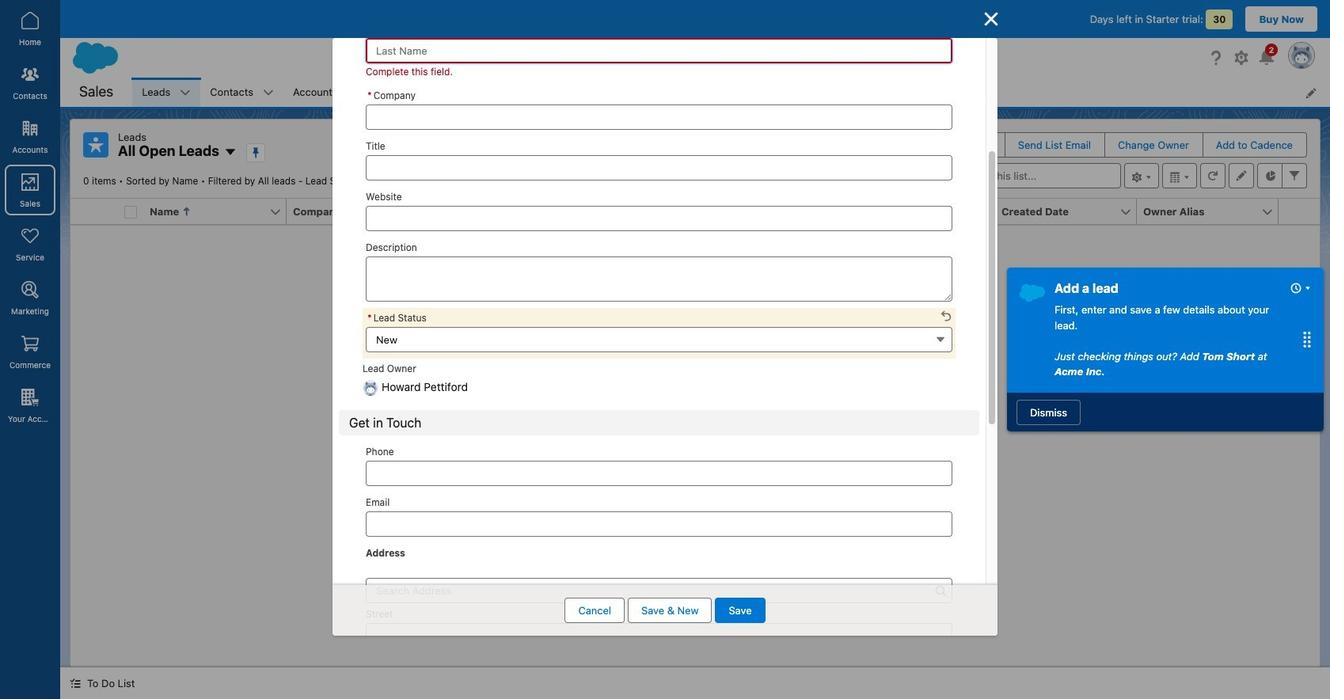 Task type: vqa. For each thing, say whether or not it's contained in the screenshot.
the Select list display image
yes



Task type: locate. For each thing, give the bounding box(es) containing it.
4 list item from the left
[[368, 78, 473, 107]]

None text field
[[366, 104, 952, 129], [366, 205, 952, 231], [366, 256, 952, 301], [366, 512, 952, 537], [366, 104, 952, 129], [366, 205, 952, 231], [366, 256, 952, 301], [366, 512, 952, 537]]

list view controls image
[[1124, 163, 1159, 188]]

2 list item from the left
[[201, 78, 283, 107]]

cell
[[118, 199, 143, 225]]

list
[[132, 78, 1330, 107]]

inverse image
[[982, 10, 1001, 29]]

company element
[[287, 199, 438, 225]]

item number element
[[70, 199, 118, 225]]

phone element
[[570, 199, 721, 225]]

list item
[[132, 78, 201, 107], [201, 78, 283, 107], [283, 78, 368, 107], [368, 78, 473, 107], [735, 78, 797, 107]]

email element
[[712, 199, 863, 225]]

None text field
[[366, 155, 952, 180], [366, 461, 952, 486], [366, 155, 952, 180], [366, 461, 952, 486]]

select list display image
[[1162, 163, 1197, 188]]

cell inside all open leads|leads|list view "element"
[[118, 199, 143, 225]]

3 list item from the left
[[283, 78, 368, 107]]

item number image
[[70, 199, 118, 224]]

lead status element
[[853, 199, 1005, 225]]

owner alias element
[[1137, 199, 1288, 225]]

status
[[453, 337, 937, 528]]

1 list item from the left
[[132, 78, 201, 107]]



Task type: describe. For each thing, give the bounding box(es) containing it.
5 list item from the left
[[735, 78, 797, 107]]

Search All Open Leads list view. search field
[[931, 163, 1121, 188]]

created date element
[[995, 199, 1146, 225]]

state/province element
[[428, 199, 580, 225]]

text default image
[[70, 678, 81, 689]]

Lead Status - Current Selection: New button
[[366, 327, 952, 352]]

name element
[[143, 199, 296, 225]]

action image
[[1279, 199, 1320, 224]]

status inside all open leads|leads|list view "element"
[[453, 337, 937, 528]]

all open leads|leads|list view element
[[70, 119, 1321, 667]]

all open leads status
[[83, 175, 368, 187]]

Last Name text field
[[366, 38, 952, 63]]

action element
[[1279, 199, 1320, 225]]



